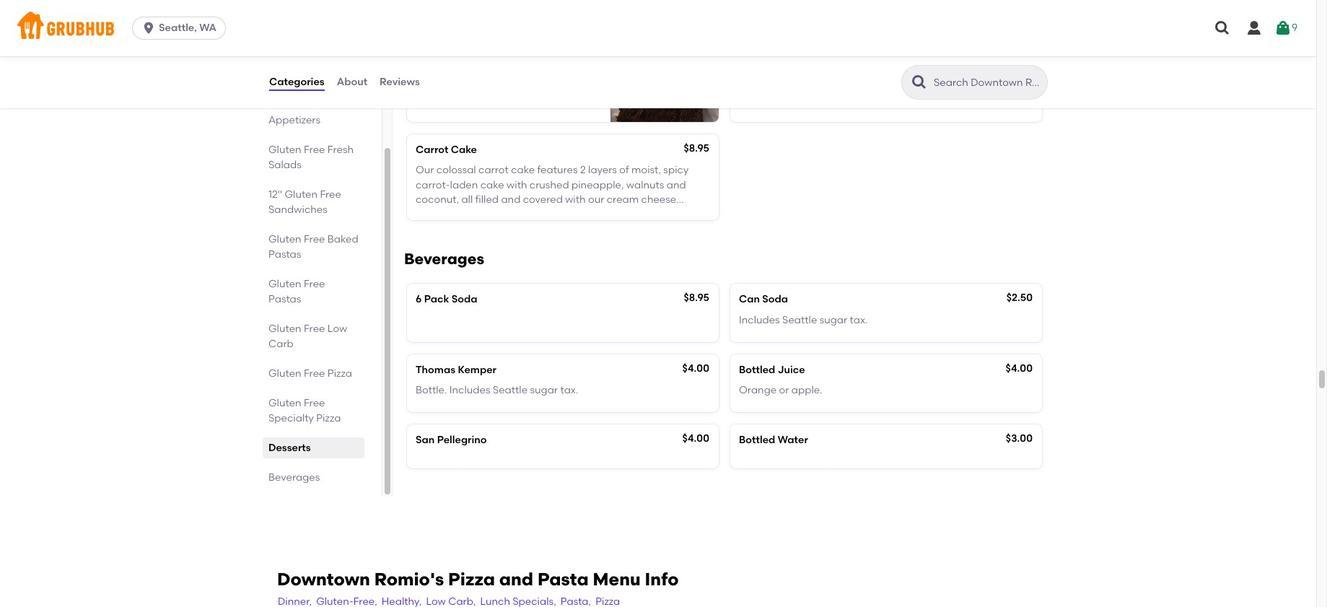 Task type: vqa. For each thing, say whether or not it's contained in the screenshot.
90255
no



Task type: locate. For each thing, give the bounding box(es) containing it.
main navigation navigation
[[0, 0, 1317, 56]]

with
[[909, 58, 929, 70], [447, 73, 468, 85]]

free inside gluten free low carb
[[304, 323, 325, 335]]

1 horizontal spatial seattle
[[783, 314, 817, 326]]

free for fresh
[[304, 144, 325, 156]]

$2.50
[[1007, 292, 1033, 304]]

1 bottled from the top
[[739, 364, 776, 376]]

bottled
[[739, 364, 776, 376], [739, 434, 776, 446]]

pack
[[424, 293, 449, 306]]

includes
[[739, 314, 780, 326], [450, 384, 491, 396]]

beverages up 6 pack soda
[[404, 250, 484, 268]]

2 vertical spatial pizza
[[448, 569, 495, 590]]

romio's homemade brownie image
[[611, 28, 719, 122]]

soda
[[452, 293, 478, 306], [763, 293, 788, 306]]

gluten for gluten free baked pastas
[[269, 233, 301, 245]]

pizza
[[328, 367, 352, 380], [316, 412, 341, 425], [448, 569, 495, 590]]

1 vertical spatial pizza
[[316, 412, 341, 425]]

pastas up low carb
[[269, 40, 301, 52]]

juice
[[778, 364, 805, 376]]

and
[[984, 58, 1003, 70], [569, 73, 589, 85], [499, 569, 534, 590]]

1 vertical spatial pastas
[[269, 248, 301, 261]]

2 pastas from the top
[[269, 248, 301, 261]]

seattle down kemper
[[493, 384, 528, 396]]

phylo
[[889, 73, 916, 85]]

free down the gluten free pastas
[[304, 323, 325, 335]]

1 vertical spatial low
[[328, 323, 347, 335]]

with up walnuts.
[[447, 73, 468, 85]]

free
[[304, 99, 325, 111], [304, 144, 325, 156], [320, 188, 341, 201], [304, 233, 325, 245], [304, 278, 325, 290], [304, 323, 325, 335], [304, 367, 325, 380], [304, 397, 325, 409]]

1 pastas from the top
[[269, 40, 301, 52]]

1 vertical spatial seattle
[[493, 384, 528, 396]]

0 vertical spatial seattle
[[783, 314, 817, 326]]

2 horizontal spatial and
[[984, 58, 1003, 70]]

free up sandwiches
[[320, 188, 341, 201]]

1 vertical spatial romio's
[[374, 569, 444, 590]]

carb
[[291, 69, 316, 82], [269, 338, 294, 350]]

gluten up sandwiches
[[285, 188, 318, 201]]

gluten
[[269, 99, 301, 111], [269, 144, 301, 156], [285, 188, 318, 201], [269, 233, 301, 245], [269, 278, 301, 290], [269, 323, 301, 335], [269, 367, 301, 380], [269, 397, 301, 409]]

pizza for free
[[328, 367, 352, 380]]

0 vertical spatial $8.95
[[684, 142, 710, 155]]

free inside gluten free specialty pizza
[[304, 397, 325, 409]]

with inside crushed walnuts delicately spiced with cinnamon and honey, layered in buttery, flaky phylo dough.
[[909, 58, 929, 70]]

sugar
[[820, 314, 848, 326], [530, 384, 558, 396]]

free for pastas
[[304, 278, 325, 290]]

free inside the gluten free fresh salads
[[304, 144, 325, 156]]

soda right "pack"
[[452, 293, 478, 306]]

0 horizontal spatial soda
[[452, 293, 478, 306]]

pellegrino
[[437, 434, 487, 446]]

gluten inside gluten free specialty pizza
[[269, 397, 301, 409]]

0 vertical spatial includes
[[739, 314, 780, 326]]

2 vertical spatial pastas
[[269, 293, 301, 305]]

gluten for gluten free low carb
[[269, 323, 301, 335]]

free for specialty
[[304, 397, 325, 409]]

san
[[416, 434, 435, 446]]

gluten inside the gluten free fresh salads
[[269, 144, 301, 156]]

bottle. includes seattle sugar tax.
[[416, 384, 579, 396]]

9
[[1292, 22, 1298, 34]]

pastas up gluten free low carb
[[269, 293, 301, 305]]

romio's
[[416, 58, 454, 70], [374, 569, 444, 590]]

buttery,
[[824, 73, 862, 85]]

can
[[739, 293, 760, 306]]

1 horizontal spatial beverages
[[404, 250, 484, 268]]

gluten up salads
[[269, 144, 301, 156]]

low up gluten free appetizers
[[269, 69, 288, 82]]

gluten inside the gluten free pastas
[[269, 278, 301, 290]]

downtown
[[277, 569, 370, 590]]

1 horizontal spatial low
[[328, 323, 347, 335]]

carrot
[[416, 144, 449, 156]]

thomas kemper
[[416, 364, 497, 376]]

gluten down the gluten free pastas
[[269, 323, 301, 335]]

free left "fresh"
[[304, 144, 325, 156]]

12" gluten free sandwiches
[[269, 188, 341, 216]]

beverages down desserts on the bottom of the page
[[269, 471, 320, 484]]

gluten inside gluten free low carb
[[269, 323, 301, 335]]

seattle
[[783, 314, 817, 326], [493, 384, 528, 396]]

and inside 'romio's homemade classic brownie made with premium chocolate and walnuts.'
[[569, 73, 589, 85]]

orange or apple.
[[739, 384, 823, 396]]

0 vertical spatial pastas
[[269, 40, 301, 52]]

2 $8.95 from the top
[[684, 292, 710, 304]]

svg image
[[1214, 19, 1232, 37], [1246, 19, 1263, 37], [1275, 19, 1292, 37]]

gluten for gluten free fresh salads
[[269, 144, 301, 156]]

free for baked
[[304, 233, 325, 245]]

0 horizontal spatial with
[[447, 73, 468, 85]]

walnuts
[[783, 58, 821, 70]]

gluten inside the gluten free baked pastas
[[269, 233, 301, 245]]

gluten inside gluten free appetizers
[[269, 99, 301, 111]]

0 horizontal spatial svg image
[[1214, 19, 1232, 37]]

free down gluten free low carb
[[304, 367, 325, 380]]

gluten up appetizers
[[269, 99, 301, 111]]

1 vertical spatial carb
[[269, 338, 294, 350]]

romio's homemade classic brownie made with premium chocolate and walnuts. button
[[407, 28, 719, 122]]

kemper
[[458, 364, 497, 376]]

0 horizontal spatial tax.
[[560, 384, 579, 396]]

seattle down can soda
[[783, 314, 817, 326]]

svg image
[[142, 21, 156, 35]]

free inside 12" gluten free sandwiches
[[320, 188, 341, 201]]

menu
[[593, 569, 641, 590]]

or
[[779, 384, 789, 396]]

9 button
[[1275, 15, 1298, 41]]

0 vertical spatial romio's
[[416, 58, 454, 70]]

3 pastas from the top
[[269, 293, 301, 305]]

crushed walnuts delicately spiced with cinnamon and honey, layered in buttery, flaky phylo dough. button
[[731, 28, 1042, 122]]

gluten for gluten free specialty pizza
[[269, 397, 301, 409]]

gluten inside 12" gluten free sandwiches
[[285, 188, 318, 201]]

baked
[[328, 233, 359, 245]]

free for appetizers
[[304, 99, 325, 111]]

gluten down sandwiches
[[269, 233, 301, 245]]

bottled left water
[[739, 434, 776, 446]]

free left baked
[[304, 233, 325, 245]]

2 bottled from the top
[[739, 434, 776, 446]]

low
[[269, 69, 288, 82], [328, 323, 347, 335]]

0 horizontal spatial beverages
[[269, 471, 320, 484]]

includes down kemper
[[450, 384, 491, 396]]

gluten up gluten free specialty pizza
[[269, 367, 301, 380]]

0 vertical spatial bottled
[[739, 364, 776, 376]]

can soda
[[739, 293, 788, 306]]

water
[[778, 434, 808, 446]]

seattle,
[[159, 22, 197, 34]]

gluten for gluten free pastas
[[269, 278, 301, 290]]

gluten free pastas
[[269, 278, 325, 305]]

tax.
[[850, 314, 868, 326], [560, 384, 579, 396]]

gluten for gluten free pizza
[[269, 367, 301, 380]]

1 horizontal spatial soda
[[763, 293, 788, 306]]

pastas
[[269, 40, 301, 52], [269, 248, 301, 261], [269, 293, 301, 305]]

free up appetizers
[[304, 99, 325, 111]]

free inside the gluten free pastas
[[304, 278, 325, 290]]

3 svg image from the left
[[1275, 19, 1292, 37]]

1 vertical spatial sugar
[[530, 384, 558, 396]]

brownie
[[552, 58, 591, 70]]

bottled for bottled water
[[739, 434, 776, 446]]

0 horizontal spatial includes
[[450, 384, 491, 396]]

gluten free appetizers
[[269, 99, 325, 126]]

$4.00
[[683, 362, 710, 375], [1006, 362, 1033, 375], [683, 433, 710, 445]]

0 vertical spatial pizza
[[328, 367, 352, 380]]

0 vertical spatial and
[[984, 58, 1003, 70]]

carb up gluten free appetizers
[[291, 69, 316, 82]]

and up search downtown romio's pizza and pasta search field
[[984, 58, 1003, 70]]

$3.00
[[1006, 433, 1033, 445]]

beverages
[[404, 250, 484, 268], [269, 471, 320, 484]]

Search Downtown Romio's Pizza and Pasta search field
[[933, 76, 1043, 90]]

0 vertical spatial tax.
[[850, 314, 868, 326]]

pastas up the gluten free pastas
[[269, 248, 301, 261]]

0 vertical spatial with
[[909, 58, 929, 70]]

0 vertical spatial sugar
[[820, 314, 848, 326]]

seattle, wa button
[[132, 17, 232, 40]]

gluten up specialty
[[269, 397, 301, 409]]

svg image inside 9 'button'
[[1275, 19, 1292, 37]]

0 vertical spatial beverages
[[404, 250, 484, 268]]

free down the gluten free baked pastas
[[304, 278, 325, 290]]

free inside the gluten free baked pastas
[[304, 233, 325, 245]]

0 vertical spatial low
[[269, 69, 288, 82]]

$8.95
[[684, 142, 710, 155], [684, 292, 710, 304]]

pastas inside the gluten free baked pastas
[[269, 248, 301, 261]]

soda right can
[[763, 293, 788, 306]]

categories button
[[269, 56, 325, 108]]

1 vertical spatial $8.95
[[684, 292, 710, 304]]

and left pasta
[[499, 569, 534, 590]]

1 vertical spatial tax.
[[560, 384, 579, 396]]

1 vertical spatial includes
[[450, 384, 491, 396]]

2 horizontal spatial svg image
[[1275, 19, 1292, 37]]

1 horizontal spatial and
[[569, 73, 589, 85]]

reviews
[[380, 76, 420, 88]]

with up search icon
[[909, 58, 929, 70]]

gluten down the gluten free baked pastas
[[269, 278, 301, 290]]

pastas inside the gluten free pastas
[[269, 293, 301, 305]]

0 horizontal spatial and
[[499, 569, 534, 590]]

1 horizontal spatial with
[[909, 58, 929, 70]]

free for low
[[304, 323, 325, 335]]

carb up gluten free pizza
[[269, 338, 294, 350]]

1 vertical spatial with
[[447, 73, 468, 85]]

includes down can soda
[[739, 314, 780, 326]]

crushed
[[739, 58, 781, 70]]

bottled up the orange
[[739, 364, 776, 376]]

and down brownie
[[569, 73, 589, 85]]

free inside gluten free appetizers
[[304, 99, 325, 111]]

bottled for bottled juice
[[739, 364, 776, 376]]

and inside crushed walnuts delicately spiced with cinnamon and honey, layered in buttery, flaky phylo dough.
[[984, 58, 1003, 70]]

$4.00 for orange or apple.
[[1006, 362, 1033, 375]]

categories
[[269, 76, 325, 88]]

low up gluten free pizza
[[328, 323, 347, 335]]

chocolate
[[517, 73, 567, 85]]

1 vertical spatial bottled
[[739, 434, 776, 446]]

1 vertical spatial and
[[569, 73, 589, 85]]

1 $8.95 from the top
[[684, 142, 710, 155]]

1 horizontal spatial svg image
[[1246, 19, 1263, 37]]

free up specialty
[[304, 397, 325, 409]]

0 horizontal spatial low
[[269, 69, 288, 82]]

delicately
[[824, 58, 871, 70]]



Task type: describe. For each thing, give the bounding box(es) containing it.
apple.
[[792, 384, 823, 396]]

gluten free specialty pizza
[[269, 397, 341, 425]]

gluten free baked pastas
[[269, 233, 359, 261]]

pizza inside gluten free specialty pizza
[[316, 412, 341, 425]]

walnuts.
[[416, 87, 456, 100]]

reviews button
[[379, 56, 421, 108]]

6
[[416, 293, 422, 306]]

pizza for romio's
[[448, 569, 495, 590]]

dough.
[[919, 73, 953, 85]]

bottle.
[[416, 384, 447, 396]]

about
[[337, 76, 367, 88]]

downtown romio's pizza and pasta menu info
[[277, 569, 679, 590]]

specialty
[[269, 412, 314, 425]]

with inside 'romio's homemade classic brownie made with premium chocolate and walnuts.'
[[447, 73, 468, 85]]

layered
[[774, 73, 810, 85]]

2 vertical spatial and
[[499, 569, 534, 590]]

salads
[[269, 159, 302, 171]]

sandwiches
[[269, 204, 328, 216]]

desserts
[[269, 442, 311, 454]]

0 horizontal spatial sugar
[[530, 384, 558, 396]]

pasta
[[538, 569, 589, 590]]

about button
[[336, 56, 368, 108]]

gluten for gluten free appetizers
[[269, 99, 301, 111]]

12"
[[269, 188, 282, 201]]

carb inside gluten free low carb
[[269, 338, 294, 350]]

search icon image
[[911, 74, 928, 91]]

$4.00 for bottle. includes seattle sugar tax.
[[683, 362, 710, 375]]

classic
[[516, 58, 549, 70]]

1 svg image from the left
[[1214, 19, 1232, 37]]

spiced
[[874, 58, 906, 70]]

low carb
[[269, 69, 316, 82]]

1 horizontal spatial includes
[[739, 314, 780, 326]]

thomas
[[416, 364, 456, 376]]

fresh
[[328, 144, 354, 156]]

bottled water
[[739, 434, 808, 446]]

romio's inside 'romio's homemade classic brownie made with premium chocolate and walnuts.'
[[416, 58, 454, 70]]

1 horizontal spatial tax.
[[850, 314, 868, 326]]

wa
[[199, 22, 217, 34]]

bottled juice
[[739, 364, 805, 376]]

1 soda from the left
[[452, 293, 478, 306]]

1 vertical spatial beverages
[[269, 471, 320, 484]]

info
[[645, 569, 679, 590]]

premium
[[470, 73, 515, 85]]

san pellegrino
[[416, 434, 487, 446]]

0 horizontal spatial seattle
[[493, 384, 528, 396]]

made
[[416, 73, 445, 85]]

appetizers
[[269, 114, 321, 126]]

free for pizza
[[304, 367, 325, 380]]

romio's homemade classic brownie made with premium chocolate and walnuts.
[[416, 58, 591, 100]]

orange
[[739, 384, 777, 396]]

gluten free fresh salads
[[269, 144, 354, 171]]

crushed walnuts delicately spiced with cinnamon and honey, layered in buttery, flaky phylo dough.
[[739, 58, 1003, 85]]

2 svg image from the left
[[1246, 19, 1263, 37]]

low inside gluten free low carb
[[328, 323, 347, 335]]

includes seattle sugar tax.
[[739, 314, 868, 326]]

flaky
[[864, 73, 887, 85]]

seattle, wa
[[159, 22, 217, 34]]

carrot cake
[[416, 144, 477, 156]]

0 vertical spatial carb
[[291, 69, 316, 82]]

cinnamon
[[932, 58, 981, 70]]

in
[[813, 73, 821, 85]]

honey,
[[739, 73, 771, 85]]

1 horizontal spatial sugar
[[820, 314, 848, 326]]

6 pack soda
[[416, 293, 478, 306]]

2 soda from the left
[[763, 293, 788, 306]]

gluten free low carb
[[269, 323, 347, 350]]

homemade
[[457, 58, 514, 70]]

gluten free pizza
[[269, 367, 352, 380]]

cake
[[451, 144, 477, 156]]



